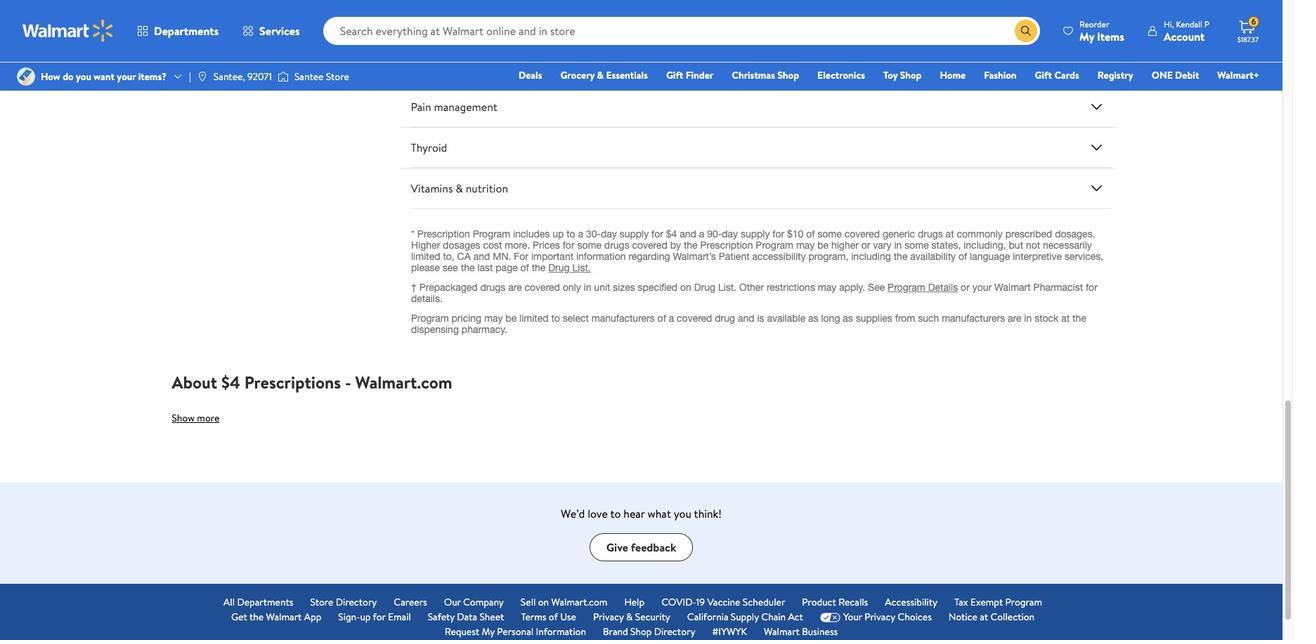 Task type: vqa. For each thing, say whether or not it's contained in the screenshot.
The 8Pm-
no



Task type: locate. For each thing, give the bounding box(es) containing it.
p
[[1205, 18, 1210, 30]]

1 horizontal spatial departments
[[237, 596, 293, 610]]

you right what
[[674, 506, 692, 522]]

 image
[[278, 70, 289, 84], [197, 71, 208, 82]]

$4
[[221, 371, 240, 395]]

reorder my items
[[1080, 18, 1125, 44]]

chain
[[761, 610, 786, 624]]

1 horizontal spatial  image
[[278, 70, 289, 84]]

0 horizontal spatial directory
[[336, 596, 377, 610]]

 image
[[17, 67, 35, 86]]

departments up the
[[237, 596, 293, 610]]

sell on walmart.com link
[[521, 596, 608, 610]]

0 horizontal spatial shop
[[630, 625, 652, 639]]

sign-up for email
[[338, 610, 411, 624]]

#iywyk link
[[712, 625, 747, 640]]

& down help
[[626, 610, 633, 624]]

email
[[388, 610, 411, 624]]

toy
[[883, 68, 898, 82]]

pain management image
[[1088, 99, 1105, 115]]

1 horizontal spatial directory
[[654, 625, 695, 639]]

1 gift from the left
[[666, 68, 683, 82]]

store right "santee"
[[326, 70, 349, 84]]

2 gift from the left
[[1035, 68, 1052, 82]]

0 vertical spatial walmart
[[266, 610, 302, 624]]

gift left "cards"
[[1035, 68, 1052, 82]]

walmart down chain
[[764, 625, 800, 639]]

1 horizontal spatial shop
[[778, 68, 799, 82]]

Walmart Site-Wide search field
[[323, 17, 1040, 45]]

more
[[197, 411, 220, 425]]

walmart.com right -
[[355, 371, 452, 395]]

0 horizontal spatial you
[[76, 70, 91, 84]]

all
[[224, 596, 235, 610]]

my
[[1080, 28, 1094, 44], [482, 625, 495, 639]]

brand shop directory
[[603, 625, 695, 639]]

1 vertical spatial directory
[[654, 625, 695, 639]]

accessibility link
[[885, 596, 938, 610]]

1 horizontal spatial you
[[674, 506, 692, 522]]

& for privacy & security
[[626, 610, 633, 624]]

electronics
[[817, 68, 865, 82]]

notice at collection request my personal information
[[445, 610, 1035, 639]]

services button
[[231, 14, 312, 48]]

grocery & essentials link
[[554, 67, 654, 83]]

vaccine
[[707, 596, 740, 610]]

& for vitamins & nutrition
[[456, 181, 463, 196]]

1 horizontal spatial gift
[[1035, 68, 1052, 82]]

privacy up brand
[[593, 610, 624, 624]]

walmart+
[[1218, 68, 1259, 82]]

0 horizontal spatial departments
[[154, 23, 219, 39]]

get the walmart app link
[[231, 610, 321, 625]]

pressure
[[515, 18, 556, 33]]

 image right |
[[197, 71, 208, 82]]

0 vertical spatial directory
[[336, 596, 377, 610]]

at
[[980, 610, 988, 624]]

privacy choices icon image
[[820, 613, 841, 623]]

collection
[[991, 610, 1035, 624]]

information
[[536, 625, 586, 639]]

love
[[588, 506, 608, 522]]

vitamins & nutrition
[[411, 181, 508, 196]]

walmart business link
[[764, 625, 838, 640]]

directory inside 'brand shop directory' link
[[654, 625, 695, 639]]

0 horizontal spatial  image
[[197, 71, 208, 82]]

for
[[373, 610, 386, 624]]

brand shop directory link
[[603, 625, 695, 640]]

my left items
[[1080, 28, 1094, 44]]

|
[[189, 70, 191, 84]]

1 horizontal spatial privacy
[[865, 610, 895, 624]]

departments
[[154, 23, 219, 39], [237, 596, 293, 610]]

registry link
[[1091, 67, 1140, 83]]

program
[[1005, 596, 1042, 610]]

0 vertical spatial you
[[76, 70, 91, 84]]

gift inside "link"
[[1035, 68, 1052, 82]]

0 vertical spatial departments
[[154, 23, 219, 39]]

health for heart
[[442, 18, 472, 33]]

1 horizontal spatial walmart
[[764, 625, 800, 639]]

shop for christmas
[[778, 68, 799, 82]]

& right vitamins
[[456, 181, 463, 196]]

departments up |
[[154, 23, 219, 39]]

0 vertical spatial health
[[442, 18, 472, 33]]

get
[[231, 610, 247, 624]]

1 vertical spatial store
[[310, 596, 333, 610]]

0 vertical spatial store
[[326, 70, 349, 84]]

product recalls
[[802, 596, 868, 610]]

gift
[[666, 68, 683, 82], [1035, 68, 1052, 82]]

home
[[940, 68, 966, 82]]

about $4 prescriptions - walmart.com
[[172, 371, 452, 395]]

health right heart
[[442, 18, 472, 33]]

shop down privacy & security
[[630, 625, 652, 639]]

fashion
[[984, 68, 1017, 82]]

request
[[445, 625, 479, 639]]

 image right the 92071
[[278, 70, 289, 84]]

data
[[457, 610, 477, 624]]

2 horizontal spatial shop
[[900, 68, 922, 82]]

one debit
[[1152, 68, 1199, 82]]

my down sheet
[[482, 625, 495, 639]]

& right grocery
[[597, 68, 604, 82]]

0 horizontal spatial my
[[482, 625, 495, 639]]

how do you want your items?
[[41, 70, 167, 84]]

terms
[[521, 610, 546, 624]]

personal
[[497, 625, 534, 639]]

$187.37
[[1238, 34, 1259, 44]]

Search search field
[[323, 17, 1040, 45]]

show more button
[[172, 407, 220, 430]]

walmart right the
[[266, 610, 302, 624]]

1 vertical spatial walmart
[[764, 625, 800, 639]]

health right the mental
[[447, 59, 478, 74]]

shop for toy
[[900, 68, 922, 82]]

items?
[[138, 70, 167, 84]]

2 privacy from the left
[[865, 610, 895, 624]]

search icon image
[[1021, 25, 1032, 37]]

1 vertical spatial departments
[[237, 596, 293, 610]]

gift finder link
[[660, 67, 720, 83]]

christmas
[[732, 68, 775, 82]]

your privacy choices
[[843, 610, 932, 624]]

0 horizontal spatial walmart.com
[[355, 371, 452, 395]]

california supply chain act link
[[687, 610, 803, 625]]

safety data sheet
[[428, 610, 504, 624]]

0 vertical spatial my
[[1080, 28, 1094, 44]]

6
[[1252, 16, 1256, 28]]

walmart.com up use
[[551, 596, 608, 610]]

santee
[[294, 70, 324, 84]]

sell on walmart.com
[[521, 596, 608, 610]]

privacy
[[593, 610, 624, 624], [865, 610, 895, 624]]

walmart.com inside "link"
[[551, 596, 608, 610]]

store up app
[[310, 596, 333, 610]]

pain
[[411, 99, 431, 115]]

we'd love to hear what you think!
[[561, 506, 722, 522]]

sheet
[[480, 610, 504, 624]]

directory
[[336, 596, 377, 610], [654, 625, 695, 639]]

show
[[172, 411, 195, 425]]

scheduler
[[743, 596, 785, 610]]

tax exempt program get the walmart app
[[231, 596, 1042, 624]]

6 $187.37
[[1238, 16, 1259, 44]]

gift left "finder"
[[666, 68, 683, 82]]

0 horizontal spatial gift
[[666, 68, 683, 82]]

blood
[[485, 18, 512, 33]]

shop right christmas
[[778, 68, 799, 82]]

1 vertical spatial my
[[482, 625, 495, 639]]

0 vertical spatial walmart.com
[[355, 371, 452, 395]]

grocery
[[560, 68, 595, 82]]

privacy right 'your'
[[865, 610, 895, 624]]

want
[[94, 70, 115, 84]]

account
[[1164, 28, 1205, 44]]

 image for santee store
[[278, 70, 289, 84]]

product recalls link
[[802, 596, 868, 610]]

1 horizontal spatial my
[[1080, 28, 1094, 44]]

you right do
[[76, 70, 91, 84]]

request my personal information link
[[445, 625, 586, 640]]

directory up sign-
[[336, 596, 377, 610]]

0 horizontal spatial walmart
[[266, 610, 302, 624]]

1 horizontal spatial walmart.com
[[551, 596, 608, 610]]

security
[[635, 610, 670, 624]]

sign-up for email link
[[338, 610, 411, 625]]

1 vertical spatial walmart.com
[[551, 596, 608, 610]]

1 vertical spatial health
[[447, 59, 478, 74]]

shop right toy at the right top of the page
[[900, 68, 922, 82]]

gift for gift cards
[[1035, 68, 1052, 82]]

what
[[648, 506, 671, 522]]

0 horizontal spatial privacy
[[593, 610, 624, 624]]

directory down security
[[654, 625, 695, 639]]

privacy & security link
[[593, 610, 670, 625]]



Task type: describe. For each thing, give the bounding box(es) containing it.
19
[[696, 596, 705, 610]]

store directory link
[[310, 596, 377, 610]]

toy shop
[[883, 68, 922, 82]]

gift for gift finder
[[666, 68, 683, 82]]

walmart image
[[22, 20, 114, 42]]

up
[[360, 610, 371, 624]]

1 privacy from the left
[[593, 610, 624, 624]]

gift cards link
[[1029, 67, 1086, 83]]

shop for brand
[[630, 625, 652, 639]]

my inside notice at collection request my personal information
[[482, 625, 495, 639]]

essentials
[[606, 68, 648, 82]]

tax exempt program link
[[954, 596, 1042, 610]]

about
[[172, 371, 217, 395]]

safety data sheet link
[[428, 610, 504, 625]]

exempt
[[971, 596, 1003, 610]]

help
[[624, 596, 645, 610]]

terms of use
[[521, 610, 576, 624]]

directory inside store directory link
[[336, 596, 377, 610]]

privacy inside 'link'
[[865, 610, 895, 624]]

departments inside dropdown button
[[154, 23, 219, 39]]

 image for santee, 92071
[[197, 71, 208, 82]]

supply
[[731, 610, 759, 624]]

mental
[[411, 59, 445, 74]]

walmart inside tax exempt program get the walmart app
[[266, 610, 302, 624]]

privacy & security
[[593, 610, 670, 624]]

christmas shop
[[732, 68, 799, 82]]

notice at collection link
[[949, 610, 1035, 625]]

electronics link
[[811, 67, 872, 83]]

choices
[[898, 610, 932, 624]]

finder
[[686, 68, 714, 82]]

santee store
[[294, 70, 349, 84]]

registry
[[1098, 68, 1133, 82]]

health for mental
[[447, 59, 478, 74]]

feedback
[[631, 540, 676, 555]]

departments button
[[125, 14, 231, 48]]

deals link
[[512, 67, 549, 83]]

deals
[[519, 68, 542, 82]]

pain management
[[411, 99, 497, 115]]

fashion link
[[978, 67, 1023, 83]]

think!
[[694, 506, 722, 522]]

mental health
[[411, 59, 478, 74]]

walmart+ link
[[1211, 67, 1266, 83]]

& left blood
[[475, 18, 482, 33]]

store directory
[[310, 596, 377, 610]]

items
[[1097, 28, 1125, 44]]

christmas shop link
[[726, 67, 806, 83]]

company
[[463, 596, 504, 610]]

hi, kendall p account
[[1164, 18, 1210, 44]]

my inside reorder my items
[[1080, 28, 1094, 44]]

your
[[843, 610, 862, 624]]

we'd
[[561, 506, 585, 522]]

santee, 92071
[[214, 70, 272, 84]]

heart health & blood pressure
[[411, 18, 556, 33]]

how
[[41, 70, 60, 84]]

covid-19 vaccine scheduler
[[661, 596, 785, 610]]

brand
[[603, 625, 628, 639]]

careers
[[394, 596, 427, 610]]

gift cards
[[1035, 68, 1079, 82]]

use
[[560, 610, 576, 624]]

vitamins
[[411, 181, 453, 196]]

california supply chain act
[[687, 610, 803, 624]]

sell
[[521, 596, 536, 610]]

accessibility
[[885, 596, 938, 610]]

cards
[[1055, 68, 1079, 82]]

hear
[[624, 506, 645, 522]]

notice
[[949, 610, 978, 624]]

careers link
[[394, 596, 427, 610]]

management
[[434, 99, 497, 115]]

covid-19 vaccine scheduler link
[[661, 596, 785, 610]]

one debit link
[[1145, 67, 1206, 83]]

nutrition
[[466, 181, 508, 196]]

departments inside 'link'
[[237, 596, 293, 610]]

give feedback button
[[589, 534, 693, 562]]

all departments link
[[224, 596, 293, 610]]

santee,
[[214, 70, 245, 84]]

vitamins & nutrition image
[[1088, 180, 1105, 197]]

1 vertical spatial you
[[674, 506, 692, 522]]

debit
[[1175, 68, 1199, 82]]

all departments
[[224, 596, 293, 610]]

tax
[[954, 596, 968, 610]]

heart
[[411, 18, 439, 33]]

thyroid image
[[1088, 139, 1105, 156]]

on
[[538, 596, 549, 610]]

hi,
[[1164, 18, 1174, 30]]

& for grocery & essentials
[[597, 68, 604, 82]]

your
[[117, 70, 136, 84]]

sign-
[[338, 610, 360, 624]]



